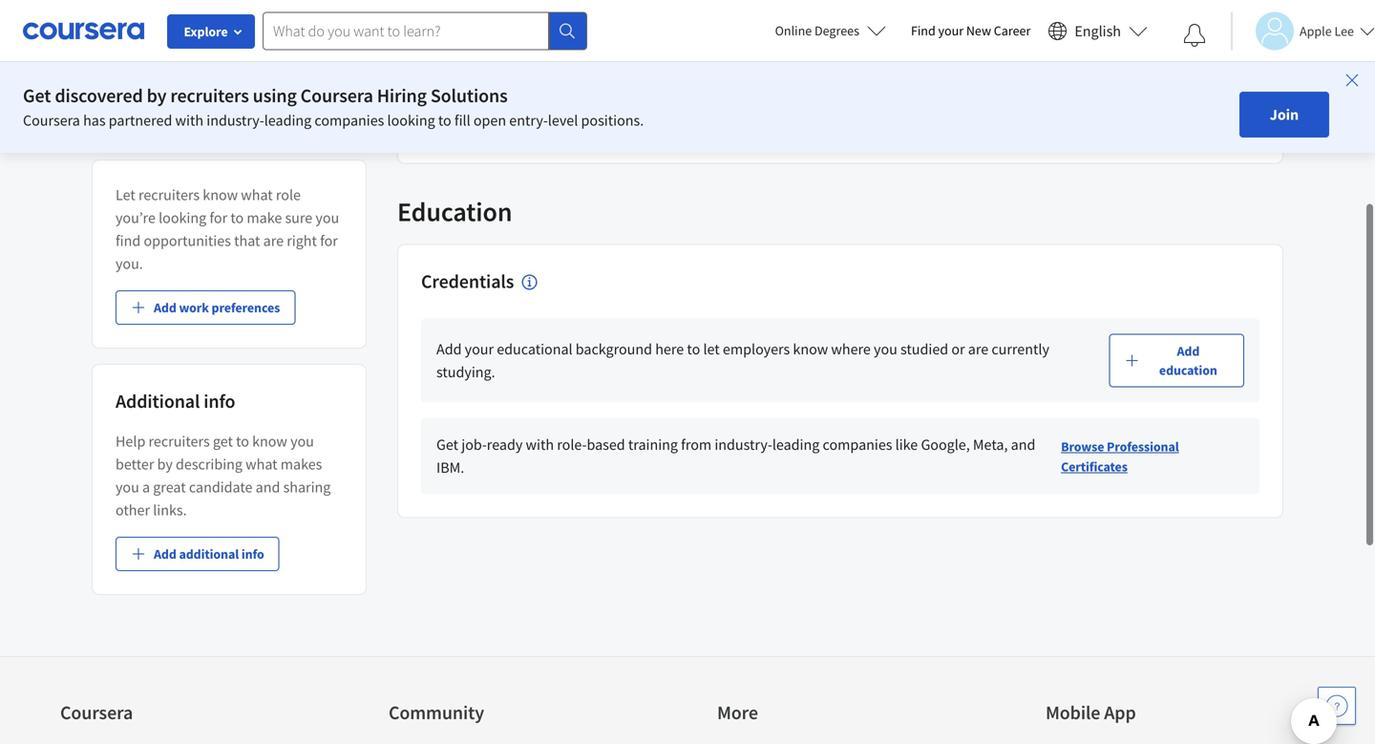 Task type: locate. For each thing, give the bounding box(es) containing it.
profile for share
[[227, 26, 271, 45]]

role
[[276, 185, 301, 204]]

coursera image
[[23, 16, 144, 46]]

you for sure
[[316, 208, 339, 227]]

where
[[832, 340, 871, 359]]

1 horizontal spatial and
[[1012, 435, 1036, 454]]

leading
[[264, 111, 312, 130], [773, 435, 820, 454]]

get
[[213, 432, 233, 451]]

1 horizontal spatial or
[[988, 84, 1001, 103]]

opportunities
[[144, 231, 231, 250]]

add up the studying.
[[437, 340, 462, 359]]

work left preferences
[[179, 299, 209, 316]]

add left additional
[[154, 546, 177, 563]]

you right sure
[[316, 208, 339, 227]]

1 vertical spatial coursera
[[23, 111, 80, 130]]

to left let on the right
[[687, 340, 701, 359]]

you're inside add your past work experience here. if you're just starting out, you can add internships or volunteer experience instead.
[[682, 84, 722, 103]]

you left can
[[832, 84, 856, 103]]

by up great
[[157, 455, 173, 474]]

profile
[[227, 26, 271, 45], [203, 88, 247, 107]]

entry-
[[510, 111, 548, 130]]

0 horizontal spatial are
[[263, 231, 284, 250]]

let recruiters know what role you're looking for to make sure you find opportunities that are right for you.
[[116, 185, 339, 273]]

are inside let recruiters know what role you're looking for to make sure you find opportunities that are right for you.
[[263, 231, 284, 250]]

you're up the find
[[116, 208, 156, 227]]

know up makes at the bottom of page
[[252, 432, 288, 451]]

1 vertical spatial recruiters
[[139, 185, 200, 204]]

update
[[151, 88, 200, 107]]

companies down hiring
[[315, 111, 384, 130]]

get job-ready with role-based training from industry-leading companies like google, meta, and ibm.
[[437, 435, 1036, 477]]

or right 'internships'
[[988, 84, 1001, 103]]

industry-
[[207, 111, 264, 130], [715, 435, 773, 454]]

add inside add work preferences button
[[154, 299, 177, 316]]

1 horizontal spatial you're
[[682, 84, 722, 103]]

to inside get discovered by recruiters using coursera hiring solutions coursera has partnered with industry-leading companies looking to fill open entry-level positions.
[[438, 111, 452, 130]]

experience down past
[[501, 107, 571, 126]]

for right right
[[320, 231, 338, 250]]

for up opportunities
[[210, 208, 228, 227]]

add for add education
[[1178, 343, 1200, 360]]

1 horizontal spatial know
[[252, 432, 288, 451]]

explore
[[184, 23, 228, 40]]

None search field
[[263, 12, 588, 50]]

profile left link
[[227, 26, 271, 45]]

1 vertical spatial know
[[793, 340, 829, 359]]

0 vertical spatial your
[[939, 22, 964, 39]]

0 vertical spatial know
[[203, 185, 238, 204]]

and right meta, in the right of the page
[[1012, 435, 1036, 454]]

are down make
[[263, 231, 284, 250]]

or
[[988, 84, 1001, 103], [952, 340, 966, 359]]

add inside add additional info button
[[154, 546, 177, 563]]

to left fill
[[438, 111, 452, 130]]

0 horizontal spatial companies
[[315, 111, 384, 130]]

1 vertical spatial profile
[[203, 88, 247, 107]]

know
[[203, 185, 238, 204], [793, 340, 829, 359], [252, 432, 288, 451]]

add
[[437, 84, 462, 103], [154, 299, 177, 316], [437, 340, 462, 359], [1178, 343, 1200, 360], [154, 546, 177, 563]]

you inside add your past work experience here. if you're just starting out, you can add internships or volunteer experience instead.
[[832, 84, 856, 103]]

find your new career link
[[902, 19, 1041, 43]]

volunteer
[[437, 107, 498, 126]]

1 horizontal spatial companies
[[823, 435, 893, 454]]

1 vertical spatial your
[[465, 84, 494, 103]]

0 vertical spatial recruiters
[[170, 84, 249, 107]]

apple
[[1300, 22, 1333, 40]]

you
[[832, 84, 856, 103], [316, 208, 339, 227], [874, 340, 898, 359], [291, 432, 314, 451], [116, 478, 139, 497]]

0 vertical spatial are
[[263, 231, 284, 250]]

let
[[116, 185, 135, 204]]

solutions
[[431, 84, 508, 107]]

you for out,
[[832, 84, 856, 103]]

your for past
[[465, 84, 494, 103]]

add inside add your past work experience here. if you're just starting out, you can add internships or volunteer experience instead.
[[437, 84, 462, 103]]

lee
[[1335, 22, 1355, 40]]

0 vertical spatial you're
[[682, 84, 722, 103]]

1 horizontal spatial looking
[[388, 111, 435, 130]]

info up get
[[204, 389, 235, 413]]

work inside add your past work experience here. if you're just starting out, you can add internships or volunteer experience instead.
[[527, 84, 559, 103]]

mobile
[[1046, 701, 1101, 725]]

0 horizontal spatial work
[[179, 299, 209, 316]]

1 horizontal spatial are
[[969, 340, 989, 359]]

1 vertical spatial with
[[526, 435, 554, 454]]

past
[[497, 84, 524, 103]]

to inside add your educational background here to let employers know where you studied or are currently studying.
[[687, 340, 701, 359]]

0 vertical spatial companies
[[315, 111, 384, 130]]

for
[[210, 208, 228, 227], [320, 231, 338, 250]]

0 horizontal spatial get
[[23, 84, 51, 107]]

show notifications image
[[1184, 24, 1207, 47]]

your inside add your educational background here to let employers know where you studied or are currently studying.
[[465, 340, 494, 359]]

looking inside let recruiters know what role you're looking for to make sure you find opportunities that are right for you.
[[159, 208, 207, 227]]

experience
[[563, 84, 632, 103], [501, 107, 571, 126]]

you left a
[[116, 478, 139, 497]]

industry- down update profile visibility
[[207, 111, 264, 130]]

your up the studying.
[[465, 340, 494, 359]]

you for makes
[[116, 478, 139, 497]]

studied
[[901, 340, 949, 359]]

1 vertical spatial get
[[437, 435, 459, 454]]

discovered
[[55, 84, 143, 107]]

or inside add your educational background here to let employers know where you studied or are currently studying.
[[952, 340, 966, 359]]

0 vertical spatial or
[[988, 84, 1001, 103]]

2 vertical spatial recruiters
[[149, 432, 210, 451]]

let
[[704, 340, 720, 359]]

1 horizontal spatial with
[[526, 435, 554, 454]]

1 vertical spatial you're
[[116, 208, 156, 227]]

know inside add your educational background here to let employers know where you studied or are currently studying.
[[793, 340, 829, 359]]

get up ibm.
[[437, 435, 459, 454]]

add up volunteer on the left
[[437, 84, 462, 103]]

get left discovered
[[23, 84, 51, 107]]

2 horizontal spatial know
[[793, 340, 829, 359]]

what left makes at the bottom of page
[[246, 455, 278, 474]]

1 horizontal spatial info
[[242, 546, 264, 563]]

additional
[[116, 389, 200, 413]]

your
[[939, 22, 964, 39], [465, 84, 494, 103], [465, 340, 494, 359]]

role-
[[557, 435, 587, 454]]

1 vertical spatial are
[[969, 340, 989, 359]]

to right get
[[236, 432, 249, 451]]

looking up opportunities
[[159, 208, 207, 227]]

know up that
[[203, 185, 238, 204]]

ibm.
[[437, 458, 465, 477]]

0 vertical spatial with
[[175, 111, 204, 130]]

1 horizontal spatial leading
[[773, 435, 820, 454]]

hiring
[[377, 84, 427, 107]]

share
[[186, 26, 224, 45]]

get for job-
[[437, 435, 459, 454]]

coursera
[[301, 84, 373, 107], [23, 111, 80, 130], [60, 701, 133, 725]]

instead.
[[574, 107, 624, 126]]

0 vertical spatial info
[[204, 389, 235, 413]]

looking
[[388, 111, 435, 130], [159, 208, 207, 227]]

add inside add your educational background here to let employers know where you studied or are currently studying.
[[437, 340, 462, 359]]

you inside let recruiters know what role you're looking for to make sure you find opportunities that are right for you.
[[316, 208, 339, 227]]

experience up instead.
[[563, 84, 632, 103]]

get
[[23, 84, 51, 107], [437, 435, 459, 454]]

explore button
[[167, 14, 255, 49]]

0 horizontal spatial leading
[[264, 111, 312, 130]]

you're right if
[[682, 84, 722, 103]]

industry- right from
[[715, 435, 773, 454]]

2 vertical spatial your
[[465, 340, 494, 359]]

you're
[[682, 84, 722, 103], [116, 208, 156, 227]]

with left role-
[[526, 435, 554, 454]]

get inside get discovered by recruiters using coursera hiring solutions coursera has partnered with industry-leading companies looking to fill open entry-level positions.
[[23, 84, 51, 107]]

are inside add your educational background here to let employers know where you studied or are currently studying.
[[969, 340, 989, 359]]

get discovered by recruiters using coursera hiring solutions coursera has partnered with industry-leading companies looking to fill open entry-level positions.
[[23, 84, 644, 130]]

your for educational
[[465, 340, 494, 359]]

add up education
[[1178, 343, 1200, 360]]

find
[[912, 22, 936, 39]]

companies
[[315, 111, 384, 130], [823, 435, 893, 454]]

online degrees
[[776, 22, 860, 39]]

to inside help recruiters get to know you better by describing what makes you a great candidate and sharing other links.
[[236, 432, 249, 451]]

add
[[885, 84, 910, 103]]

companies left like
[[823, 435, 893, 454]]

and left the sharing
[[256, 478, 280, 497]]

your inside add your past work experience here. if you're just starting out, you can add internships or volunteer experience instead.
[[465, 84, 494, 103]]

link
[[274, 26, 300, 45]]

looking inside get discovered by recruiters using coursera hiring solutions coursera has partnered with industry-leading companies looking to fill open entry-level positions.
[[388, 111, 435, 130]]

work
[[527, 84, 559, 103], [179, 299, 209, 316]]

with down 'update'
[[175, 111, 204, 130]]

profile right 'update'
[[203, 88, 247, 107]]

add additional info button
[[116, 537, 280, 571]]

0 vertical spatial experience
[[563, 84, 632, 103]]

0 horizontal spatial industry-
[[207, 111, 264, 130]]

get inside get job-ready with role-based training from industry-leading companies like google, meta, and ibm.
[[437, 435, 459, 454]]

looking down hiring
[[388, 111, 435, 130]]

update profile visibility
[[151, 88, 307, 107]]

1 horizontal spatial for
[[320, 231, 338, 250]]

1 vertical spatial industry-
[[715, 435, 773, 454]]

browse professional certificates
[[1062, 438, 1180, 475]]

work history
[[421, 23, 524, 47]]

0 vertical spatial what
[[241, 185, 273, 204]]

has
[[83, 111, 106, 130]]

add inside add education
[[1178, 343, 1200, 360]]

add education button
[[1110, 334, 1245, 387]]

links.
[[153, 501, 187, 520]]

1 vertical spatial leading
[[773, 435, 820, 454]]

to
[[438, 111, 452, 130], [231, 208, 244, 227], [687, 340, 701, 359], [236, 432, 249, 451]]

0 vertical spatial get
[[23, 84, 51, 107]]

add for add work preferences
[[154, 299, 177, 316]]

1 horizontal spatial get
[[437, 435, 459, 454]]

your for new
[[939, 22, 964, 39]]

add your past work experience here. if you're just starting out, you can add internships or volunteer experience instead.
[[437, 84, 1001, 126]]

other
[[116, 501, 150, 520]]

1 vertical spatial by
[[157, 455, 173, 474]]

0 horizontal spatial you're
[[116, 208, 156, 227]]

0 vertical spatial industry-
[[207, 111, 264, 130]]

you right where
[[874, 340, 898, 359]]

are left currently
[[969, 340, 989, 359]]

and inside get job-ready with role-based training from industry-leading companies like google, meta, and ibm.
[[1012, 435, 1036, 454]]

recruiters right let
[[139, 185, 200, 204]]

0 horizontal spatial looking
[[159, 208, 207, 227]]

1 vertical spatial for
[[320, 231, 338, 250]]

1 vertical spatial work
[[179, 299, 209, 316]]

recruiters inside let recruiters know what role you're looking for to make sure you find opportunities that are right for you.
[[139, 185, 200, 204]]

0 vertical spatial looking
[[388, 111, 435, 130]]

1 horizontal spatial industry-
[[715, 435, 773, 454]]

0 vertical spatial for
[[210, 208, 228, 227]]

0 horizontal spatial know
[[203, 185, 238, 204]]

add work preferences button
[[116, 290, 295, 325]]

recruiters up describing
[[149, 432, 210, 451]]

0 vertical spatial profile
[[227, 26, 271, 45]]

0 vertical spatial coursera
[[301, 84, 373, 107]]

1 horizontal spatial work
[[527, 84, 559, 103]]

0 horizontal spatial or
[[952, 340, 966, 359]]

out,
[[804, 84, 829, 103]]

1 vertical spatial info
[[242, 546, 264, 563]]

recruiters down share
[[170, 84, 249, 107]]

2 vertical spatial know
[[252, 432, 288, 451]]

great
[[153, 478, 186, 497]]

1 vertical spatial companies
[[823, 435, 893, 454]]

by up partnered
[[147, 84, 167, 107]]

education
[[1160, 362, 1218, 379]]

recruiters inside help recruiters get to know you better by describing what makes you a great candidate and sharing other links.
[[149, 432, 210, 451]]

0 vertical spatial leading
[[264, 111, 312, 130]]

browse
[[1062, 438, 1105, 455]]

0 horizontal spatial info
[[204, 389, 235, 413]]

add down opportunities
[[154, 299, 177, 316]]

industry- inside get discovered by recruiters using coursera hiring solutions coursera has partnered with industry-leading companies looking to fill open entry-level positions.
[[207, 111, 264, 130]]

share profile link
[[186, 26, 300, 45]]

work up entry-
[[527, 84, 559, 103]]

0 vertical spatial and
[[1012, 435, 1036, 454]]

1 vertical spatial looking
[[159, 208, 207, 227]]

by
[[147, 84, 167, 107], [157, 455, 173, 474]]

1 vertical spatial what
[[246, 455, 278, 474]]

what up make
[[241, 185, 273, 204]]

1 vertical spatial and
[[256, 478, 280, 497]]

know left where
[[793, 340, 829, 359]]

info right additional
[[242, 546, 264, 563]]

0 horizontal spatial and
[[256, 478, 280, 497]]

0 horizontal spatial with
[[175, 111, 204, 130]]

1 vertical spatial experience
[[501, 107, 571, 126]]

starting
[[752, 84, 801, 103]]

to up that
[[231, 208, 244, 227]]

from
[[681, 435, 712, 454]]

know inside help recruiters get to know you better by describing what makes you a great candidate and sharing other links.
[[252, 432, 288, 451]]

your right the find
[[939, 22, 964, 39]]

0 vertical spatial by
[[147, 84, 167, 107]]

1 vertical spatial or
[[952, 340, 966, 359]]

or right studied
[[952, 340, 966, 359]]

help recruiters get to know you better by describing what makes you a great candidate and sharing other links.
[[116, 432, 331, 520]]

find
[[116, 231, 141, 250]]

0 vertical spatial work
[[527, 84, 559, 103]]

your up volunteer on the left
[[465, 84, 494, 103]]

add your educational background here to let employers know where you studied or are currently studying.
[[437, 340, 1050, 382]]

online degrees button
[[760, 10, 902, 52]]

here.
[[635, 84, 668, 103]]

companies inside get job-ready with role-based training from industry-leading companies like google, meta, and ibm.
[[823, 435, 893, 454]]



Task type: vqa. For each thing, say whether or not it's contained in the screenshot.
with
yes



Task type: describe. For each thing, give the bounding box(es) containing it.
add for add additional info
[[154, 546, 177, 563]]

based
[[587, 435, 626, 454]]

add additional info
[[154, 546, 264, 563]]

meta,
[[974, 435, 1009, 454]]

what inside let recruiters know what role you're looking for to make sure you find opportunities that are right for you.
[[241, 185, 273, 204]]

partnered
[[109, 111, 172, 130]]

online
[[776, 22, 812, 39]]

app
[[1105, 701, 1137, 725]]

training
[[629, 435, 678, 454]]

studying.
[[437, 363, 496, 382]]

join button
[[1240, 92, 1330, 138]]

preferences
[[212, 299, 280, 316]]

get for discovered
[[23, 84, 51, 107]]

professional
[[1108, 438, 1180, 455]]

browse professional certificates link
[[1062, 438, 1180, 475]]

you up makes at the bottom of page
[[291, 432, 314, 451]]

you.
[[116, 254, 143, 273]]

degrees
[[815, 22, 860, 39]]

community
[[389, 701, 484, 725]]

industry- inside get job-ready with role-based training from industry-leading companies like google, meta, and ibm.
[[715, 435, 773, 454]]

apple lee
[[1300, 22, 1355, 40]]

find your new career
[[912, 22, 1031, 39]]

more
[[718, 701, 759, 725]]

if
[[671, 84, 679, 103]]

to inside let recruiters know what role you're looking for to make sure you find opportunities that are right for you.
[[231, 208, 244, 227]]

add education
[[1160, 343, 1218, 379]]

share profile link button
[[128, 12, 330, 58]]

0 horizontal spatial for
[[210, 208, 228, 227]]

positions.
[[581, 111, 644, 130]]

english button
[[1041, 0, 1156, 62]]

companies inside get discovered by recruiters using coursera hiring solutions coursera has partnered with industry-leading companies looking to fill open entry-level positions.
[[315, 111, 384, 130]]

you inside add your educational background here to let employers know where you studied or are currently studying.
[[874, 340, 898, 359]]

fill
[[455, 111, 471, 130]]

using
[[253, 84, 297, 107]]

add work preferences
[[154, 299, 280, 316]]

you're inside let recruiters know what role you're looking for to make sure you find opportunities that are right for you.
[[116, 208, 156, 227]]

leading inside get job-ready with role-based training from industry-leading companies like google, meta, and ibm.
[[773, 435, 820, 454]]

job-
[[462, 435, 487, 454]]

know inside let recruiters know what role you're looking for to make sure you find opportunities that are right for you.
[[203, 185, 238, 204]]

help
[[116, 432, 146, 451]]

with inside get job-ready with role-based training from industry-leading companies like google, meta, and ibm.
[[526, 435, 554, 454]]

with inside get discovered by recruiters using coursera hiring solutions coursera has partnered with industry-leading companies looking to fill open entry-level positions.
[[175, 111, 204, 130]]

recruiters for get
[[149, 432, 210, 451]]

employers
[[723, 340, 790, 359]]

what inside help recruiters get to know you better by describing what makes you a great candidate and sharing other links.
[[246, 455, 278, 474]]

info inside button
[[242, 546, 264, 563]]

information about credentials section image
[[522, 275, 537, 290]]

or inside add your past work experience here. if you're just starting out, you can add internships or volunteer experience instead.
[[988, 84, 1001, 103]]

apple lee button
[[1232, 12, 1376, 50]]

certificates
[[1062, 458, 1128, 475]]

education
[[398, 195, 513, 228]]

that
[[234, 231, 260, 250]]

english
[[1075, 21, 1122, 41]]

ready
[[487, 435, 523, 454]]

visibility
[[250, 88, 307, 107]]

like
[[896, 435, 919, 454]]

and inside help recruiters get to know you better by describing what makes you a great candidate and sharing other links.
[[256, 478, 280, 497]]

better
[[116, 455, 154, 474]]

history
[[468, 23, 524, 47]]

makes
[[281, 455, 322, 474]]

a
[[142, 478, 150, 497]]

add for add your educational background here to let employers know where you studied or are currently studying.
[[437, 340, 462, 359]]

work inside button
[[179, 299, 209, 316]]

new
[[967, 22, 992, 39]]

profile for update
[[203, 88, 247, 107]]

sharing
[[283, 478, 331, 497]]

recruiters inside get discovered by recruiters using coursera hiring solutions coursera has partnered with industry-leading companies looking to fill open entry-level positions.
[[170, 84, 249, 107]]

here
[[656, 340, 684, 359]]

work
[[421, 23, 464, 47]]

What do you want to learn? text field
[[263, 12, 549, 50]]

recruiters for know
[[139, 185, 200, 204]]

describing
[[176, 455, 243, 474]]

candidate
[[189, 478, 253, 497]]

sure
[[285, 208, 313, 227]]

update profile visibility button
[[136, 75, 323, 120]]

2 vertical spatial coursera
[[60, 701, 133, 725]]

background
[[576, 340, 653, 359]]

by inside get discovered by recruiters using coursera hiring solutions coursera has partnered with industry-leading companies looking to fill open entry-level positions.
[[147, 84, 167, 107]]

level
[[548, 111, 578, 130]]

just
[[725, 84, 749, 103]]

right
[[287, 231, 317, 250]]

can
[[859, 84, 882, 103]]

by inside help recruiters get to know you better by describing what makes you a great candidate and sharing other links.
[[157, 455, 173, 474]]

internships
[[913, 84, 985, 103]]

leading inside get discovered by recruiters using coursera hiring solutions coursera has partnered with industry-leading companies looking to fill open entry-level positions.
[[264, 111, 312, 130]]

google,
[[922, 435, 971, 454]]

help center image
[[1326, 695, 1349, 718]]

additional info
[[116, 389, 235, 413]]

add for add your past work experience here. if you're just starting out, you can add internships or volunteer experience instead.
[[437, 84, 462, 103]]

join
[[1271, 105, 1300, 124]]

career
[[995, 22, 1031, 39]]

make
[[247, 208, 282, 227]]



